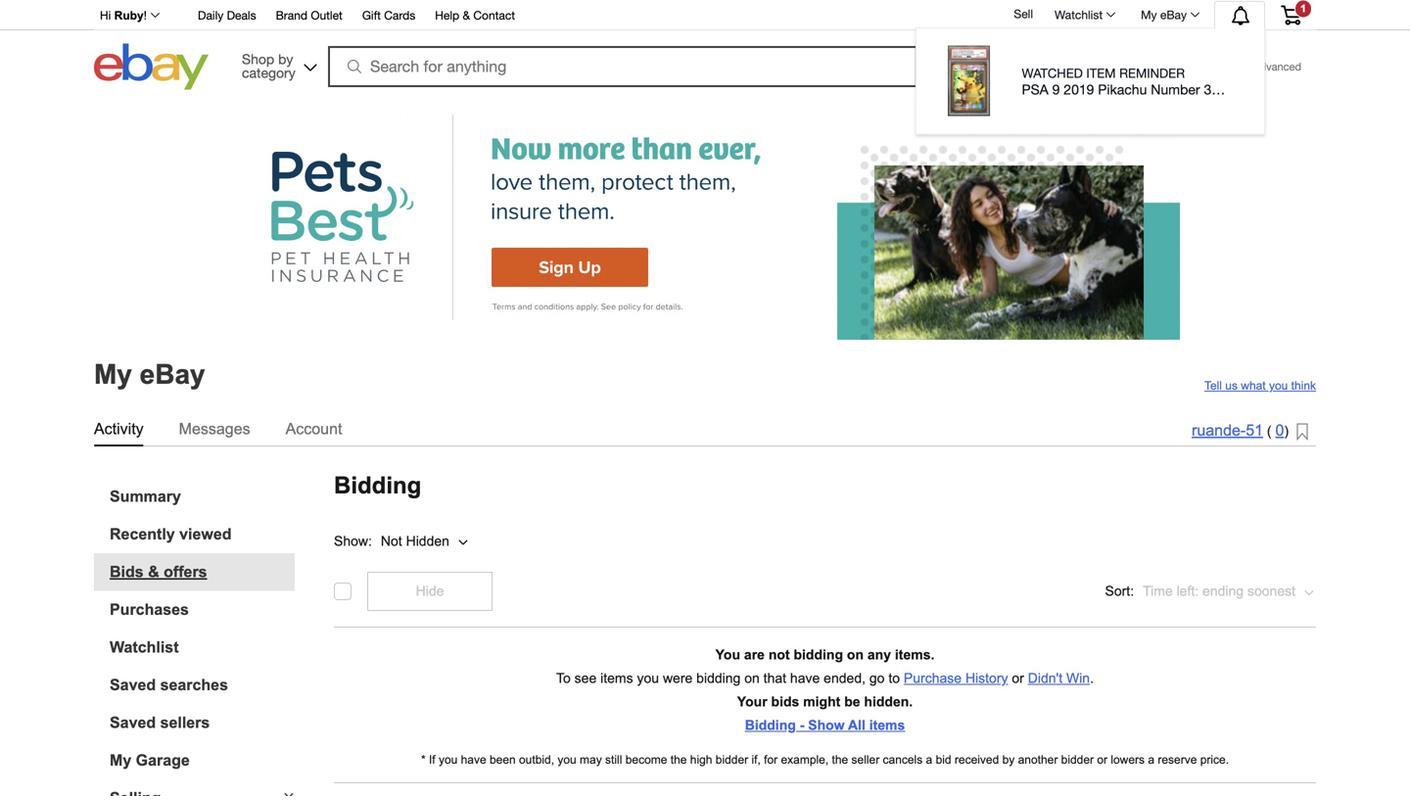 Task type: describe. For each thing, give the bounding box(es) containing it.
you right the if
[[439, 753, 458, 767]]

purchases link
[[110, 601, 295, 619]]

show:
[[334, 534, 372, 549]]

not hidden button
[[380, 517, 490, 557]]

ruby
[[114, 9, 144, 22]]

any
[[868, 648, 892, 663]]

2 the from the left
[[832, 753, 849, 767]]

you inside you are not bidding on any items. to see items you were bidding on that have ended, go to purchase history or didn't win . your bids might be hidden. bidding - show all items
[[637, 671, 659, 686]]

0 vertical spatial bidding
[[334, 473, 422, 499]]

you left think
[[1270, 379, 1289, 392]]

1 horizontal spatial items
[[870, 718, 906, 733]]

* if you have been outbid, you may still become the high bidder if, for example, the seller cancels a bid received by another bidder or lowers a reserve price.
[[421, 753, 1230, 767]]

account link
[[286, 416, 342, 442]]

Search for anything text field
[[331, 48, 912, 85]]

activity link
[[94, 416, 144, 442]]

garage
[[136, 752, 190, 770]]

activity
[[94, 420, 144, 438]]

(
[[1268, 424, 1272, 439]]

shop by category
[[242, 51, 296, 81]]

advanced
[[1254, 60, 1302, 73]]

& for bids
[[148, 563, 159, 581]]

ended,
[[824, 671, 866, 686]]

not
[[381, 534, 402, 549]]

watchlist inside account navigation
[[1055, 8, 1103, 22]]

saved sellers link
[[110, 714, 295, 732]]

all
[[848, 718, 866, 733]]

watched item reminder link
[[919, 30, 1263, 134]]

recently
[[110, 526, 175, 543]]

soonest
[[1248, 584, 1296, 599]]

2 bidder from the left
[[1062, 753, 1094, 767]]

help
[[435, 8, 460, 22]]

make this page your my ebay homepage image
[[1297, 423, 1309, 442]]

outbid,
[[519, 753, 555, 767]]

to
[[557, 671, 571, 686]]

sell link
[[1006, 7, 1043, 21]]

saved searches link
[[110, 677, 295, 695]]

0 horizontal spatial on
[[745, 671, 760, 686]]

price.
[[1201, 753, 1230, 767]]

watched item reminder
[[1022, 66, 1186, 81]]

.
[[1091, 671, 1094, 686]]

ending
[[1203, 584, 1244, 599]]

my ebay main content
[[8, 95, 1403, 797]]

sell
[[1015, 7, 1034, 21]]

0 link
[[1276, 422, 1285, 439]]

by inside 'my ebay' main content
[[1003, 753, 1015, 767]]

shop by category button
[[233, 44, 321, 86]]

have inside you are not bidding on any items. to see items you were bidding on that have ended, go to purchase history or didn't win . your bids might be hidden. bidding - show all items
[[791, 671, 820, 686]]

been
[[490, 753, 516, 767]]

saved sellers
[[110, 714, 210, 732]]

tell us what you think
[[1205, 379, 1317, 392]]

sellers
[[160, 714, 210, 732]]

become
[[626, 753, 668, 767]]

saved searches
[[110, 677, 228, 694]]

account navigation
[[89, 0, 1317, 135]]

sort:
[[1106, 584, 1135, 599]]

ruande-51 ( 0 )
[[1192, 422, 1289, 439]]

sort: time left: ending soonest
[[1106, 584, 1296, 599]]

you left may
[[558, 753, 577, 767]]

messages link
[[179, 416, 250, 442]]

watchlist inside 'my ebay' main content
[[110, 639, 179, 656]]

your
[[738, 695, 768, 710]]

1 a from the left
[[926, 753, 933, 767]]

daily deals
[[198, 8, 256, 22]]

purchase
[[904, 671, 962, 686]]

deals
[[227, 8, 256, 22]]

ebay inside account navigation
[[1161, 8, 1188, 22]]

go
[[870, 671, 885, 686]]

51
[[1247, 422, 1264, 439]]

gift cards
[[362, 8, 416, 22]]

items.
[[895, 648, 935, 663]]

another
[[1019, 753, 1059, 767]]

ruande-51 link
[[1192, 422, 1264, 439]]

offers
[[164, 563, 207, 581]]

bids
[[772, 695, 800, 710]]

received
[[955, 753, 1000, 767]]

1
[[1301, 2, 1307, 14]]

purchases
[[110, 601, 189, 619]]

daily
[[198, 8, 224, 22]]

that
[[764, 671, 787, 686]]

time
[[1144, 584, 1174, 599]]

bid
[[936, 753, 952, 767]]

tell us what you think link
[[1205, 379, 1317, 393]]

0 vertical spatial on
[[847, 648, 864, 663]]

still
[[606, 753, 623, 767]]

show
[[809, 718, 845, 733]]

left:
[[1177, 584, 1199, 599]]

think
[[1292, 379, 1317, 392]]

1 bidder from the left
[[716, 753, 749, 767]]

see
[[575, 671, 597, 686]]

viewed
[[179, 526, 232, 543]]

shop by category banner
[[89, 0, 1317, 135]]

gift cards link
[[362, 5, 416, 27]]

hide button
[[367, 572, 493, 611]]

outlet
[[311, 8, 343, 22]]



Task type: locate. For each thing, give the bounding box(es) containing it.
summary
[[110, 488, 181, 506]]

1 horizontal spatial bidding
[[745, 718, 796, 733]]

0 vertical spatial watchlist link
[[1044, 3, 1125, 26]]

my up reminder
[[1142, 8, 1158, 22]]

0 vertical spatial bidding
[[794, 648, 844, 663]]

the left seller
[[832, 753, 849, 767]]

my ebay link
[[1131, 3, 1209, 26]]

may
[[580, 753, 602, 767]]

bidder right "another"
[[1062, 753, 1094, 767]]

my garage link
[[110, 752, 295, 770]]

bidding - show all items link
[[745, 718, 906, 733]]

0 horizontal spatial &
[[148, 563, 159, 581]]

0 vertical spatial by
[[278, 51, 293, 67]]

saved for saved searches
[[110, 677, 156, 694]]

the
[[671, 753, 687, 767], [832, 753, 849, 767]]

0 vertical spatial ebay
[[1161, 8, 1188, 22]]

advanced link
[[1244, 47, 1312, 86]]

0 horizontal spatial items
[[601, 671, 634, 686]]

1 vertical spatial have
[[461, 753, 487, 767]]

0 vertical spatial my
[[1142, 8, 1158, 22]]

bidding up ended,
[[794, 648, 844, 663]]

on left the any
[[847, 648, 864, 663]]

watchlist right sell link
[[1055, 8, 1103, 22]]

bidding
[[794, 648, 844, 663], [697, 671, 741, 686]]

watchlist link down purchases link
[[110, 639, 295, 657]]

ruande-
[[1192, 422, 1247, 439]]

my ebay up reminder
[[1142, 8, 1188, 22]]

brand outlet
[[276, 8, 343, 22]]

time left: ending soonest button
[[1143, 572, 1317, 611]]

ebay up the messages
[[140, 359, 205, 390]]

1 vertical spatial watchlist link
[[110, 639, 295, 657]]

gift
[[362, 8, 381, 22]]

1 horizontal spatial by
[[1003, 753, 1015, 767]]

1 vertical spatial ebay
[[140, 359, 205, 390]]

help & contact link
[[435, 5, 515, 27]]

1 vertical spatial items
[[870, 718, 906, 733]]

1 horizontal spatial bidding
[[794, 648, 844, 663]]

items
[[601, 671, 634, 686], [870, 718, 906, 733]]

0 horizontal spatial watchlist link
[[110, 639, 295, 657]]

account
[[286, 420, 342, 438]]

you are not bidding on any items. to see items you were bidding on that have ended, go to purchase history or didn't win . your bids might be hidden. bidding - show all items
[[557, 648, 1094, 733]]

hi ruby !
[[100, 9, 147, 22]]

bidder left "if,"
[[716, 753, 749, 767]]

0 vertical spatial have
[[791, 671, 820, 686]]

1 the from the left
[[671, 753, 687, 767]]

us
[[1226, 379, 1238, 392]]

*
[[421, 753, 426, 767]]

2 vertical spatial my
[[110, 752, 132, 770]]

the left high
[[671, 753, 687, 767]]

win
[[1067, 671, 1091, 686]]

0 vertical spatial watchlist
[[1055, 8, 1103, 22]]

ebay inside main content
[[140, 359, 205, 390]]

1 vertical spatial &
[[148, 563, 159, 581]]

!
[[144, 9, 147, 22]]

category
[[242, 65, 296, 81]]

my inside account navigation
[[1142, 8, 1158, 22]]

1 vertical spatial watchlist
[[110, 639, 179, 656]]

0 horizontal spatial bidder
[[716, 753, 749, 767]]

ebay up reminder
[[1161, 8, 1188, 22]]

a left bid
[[926, 753, 933, 767]]

1 horizontal spatial the
[[832, 753, 849, 767]]

on left that
[[745, 671, 760, 686]]

1 horizontal spatial watchlist link
[[1044, 3, 1125, 26]]

or inside you are not bidding on any items. to see items you were bidding on that have ended, go to purchase history or didn't win . your bids might be hidden. bidding - show all items
[[1013, 671, 1025, 686]]

1 vertical spatial my
[[94, 359, 132, 390]]

0 horizontal spatial my ebay
[[94, 359, 205, 390]]

have left been
[[461, 753, 487, 767]]

0 horizontal spatial a
[[926, 753, 933, 767]]

if,
[[752, 753, 761, 767]]

or left lowers
[[1098, 753, 1108, 767]]

& for help
[[463, 8, 470, 22]]

summary link
[[110, 488, 295, 506]]

hidden.
[[865, 695, 913, 710]]

have up might
[[791, 671, 820, 686]]

watched
[[1022, 66, 1083, 81]]

brand outlet link
[[276, 5, 343, 27]]

seller
[[852, 753, 880, 767]]

my for my ebay link
[[1142, 8, 1158, 22]]

1 horizontal spatial a
[[1149, 753, 1155, 767]]

my ebay up activity link
[[94, 359, 205, 390]]

0 horizontal spatial have
[[461, 753, 487, 767]]

reserve
[[1158, 753, 1198, 767]]

& inside help & contact link
[[463, 8, 470, 22]]

history
[[966, 671, 1009, 686]]

1 horizontal spatial &
[[463, 8, 470, 22]]

my for 'my garage' link
[[110, 752, 132, 770]]

1 vertical spatial saved
[[110, 714, 156, 732]]

are
[[745, 648, 765, 663]]

you
[[1270, 379, 1289, 392], [637, 671, 659, 686], [439, 753, 458, 767], [558, 753, 577, 767]]

to
[[889, 671, 900, 686]]

0 vertical spatial or
[[1013, 671, 1025, 686]]

bidding up not at the bottom left
[[334, 473, 422, 499]]

help & contact
[[435, 8, 515, 22]]

None submit
[[1079, 46, 1244, 87]]

& right help
[[463, 8, 470, 22]]

1 horizontal spatial bidder
[[1062, 753, 1094, 767]]

for
[[764, 753, 778, 767]]

watchlist down purchases
[[110, 639, 179, 656]]

didn't win link
[[1029, 671, 1091, 686]]

0
[[1276, 422, 1285, 439]]

&
[[463, 8, 470, 22], [148, 563, 159, 581]]

contact
[[474, 8, 515, 22]]

my up activity link
[[94, 359, 132, 390]]

lowers
[[1111, 753, 1145, 767]]

hi
[[100, 9, 111, 22]]

didn't
[[1029, 671, 1063, 686]]

bidding down bids
[[745, 718, 796, 733]]

items right the see
[[601, 671, 634, 686]]

1 horizontal spatial my ebay
[[1142, 8, 1188, 22]]

none submit inside "shop by category" banner
[[1079, 46, 1244, 87]]

advertisement region
[[230, 95, 1181, 340]]

purchase history link
[[904, 671, 1009, 686]]

items down hidden.
[[870, 718, 906, 733]]

show: not hidden
[[334, 534, 450, 549]]

you left were
[[637, 671, 659, 686]]

1 horizontal spatial watchlist
[[1055, 8, 1103, 22]]

1 vertical spatial by
[[1003, 753, 1015, 767]]

be
[[845, 695, 861, 710]]

reminder
[[1120, 66, 1186, 81]]

2 saved from the top
[[110, 714, 156, 732]]

0 horizontal spatial or
[[1013, 671, 1025, 686]]

1 vertical spatial bidding
[[697, 671, 741, 686]]

1 link
[[1270, 0, 1314, 28]]

hide
[[416, 584, 444, 599]]

1 horizontal spatial have
[[791, 671, 820, 686]]

cards
[[384, 8, 416, 22]]

0 horizontal spatial by
[[278, 51, 293, 67]]

1 saved from the top
[[110, 677, 156, 694]]

saved for saved sellers
[[110, 714, 156, 732]]

& right bids
[[148, 563, 159, 581]]

hidden
[[406, 534, 450, 549]]

watchlist
[[1055, 8, 1103, 22], [110, 639, 179, 656]]

daily deals link
[[198, 5, 256, 27]]

watchlist link right sell link
[[1044, 3, 1125, 26]]

0 horizontal spatial bidding
[[334, 473, 422, 499]]

1 vertical spatial or
[[1098, 753, 1108, 767]]

0 horizontal spatial the
[[671, 753, 687, 767]]

bidding down 'you'
[[697, 671, 741, 686]]

my left garage
[[110, 752, 132, 770]]

1 horizontal spatial or
[[1098, 753, 1108, 767]]

0 vertical spatial &
[[463, 8, 470, 22]]

0 horizontal spatial ebay
[[140, 359, 205, 390]]

searches
[[160, 677, 228, 694]]

my ebay inside account navigation
[[1142, 8, 1188, 22]]

2 a from the left
[[1149, 753, 1155, 767]]

-
[[800, 718, 805, 733]]

a right lowers
[[1149, 753, 1155, 767]]

bidding
[[334, 473, 422, 499], [745, 718, 796, 733]]

recently viewed link
[[110, 526, 295, 544]]

bids & offers link
[[110, 563, 295, 582]]

cancels
[[883, 753, 923, 767]]

1 horizontal spatial ebay
[[1161, 8, 1188, 22]]

my ebay inside main content
[[94, 359, 205, 390]]

by right shop
[[278, 51, 293, 67]]

)
[[1285, 424, 1289, 439]]

or
[[1013, 671, 1025, 686], [1098, 753, 1108, 767]]

1 horizontal spatial on
[[847, 648, 864, 663]]

0 vertical spatial my ebay
[[1142, 8, 1188, 22]]

0 horizontal spatial watchlist
[[110, 639, 179, 656]]

1 vertical spatial my ebay
[[94, 359, 205, 390]]

example,
[[781, 753, 829, 767]]

not
[[769, 648, 790, 663]]

or left didn't
[[1013, 671, 1025, 686]]

saved up the saved sellers
[[110, 677, 156, 694]]

by
[[278, 51, 293, 67], [1003, 753, 1015, 767]]

bids
[[110, 563, 144, 581]]

on
[[847, 648, 864, 663], [745, 671, 760, 686]]

0 horizontal spatial bidding
[[697, 671, 741, 686]]

0 vertical spatial saved
[[110, 677, 156, 694]]

bidding inside you are not bidding on any items. to see items you were bidding on that have ended, go to purchase history or didn't win . your bids might be hidden. bidding - show all items
[[745, 718, 796, 733]]

0 vertical spatial items
[[601, 671, 634, 686]]

& inside bids & offers link
[[148, 563, 159, 581]]

my garage
[[110, 752, 190, 770]]

tell
[[1205, 379, 1223, 392]]

1 vertical spatial on
[[745, 671, 760, 686]]

by left "another"
[[1003, 753, 1015, 767]]

1 vertical spatial bidding
[[745, 718, 796, 733]]

by inside 'shop by category'
[[278, 51, 293, 67]]

saved up my garage
[[110, 714, 156, 732]]



Task type: vqa. For each thing, say whether or not it's contained in the screenshot.
If
yes



